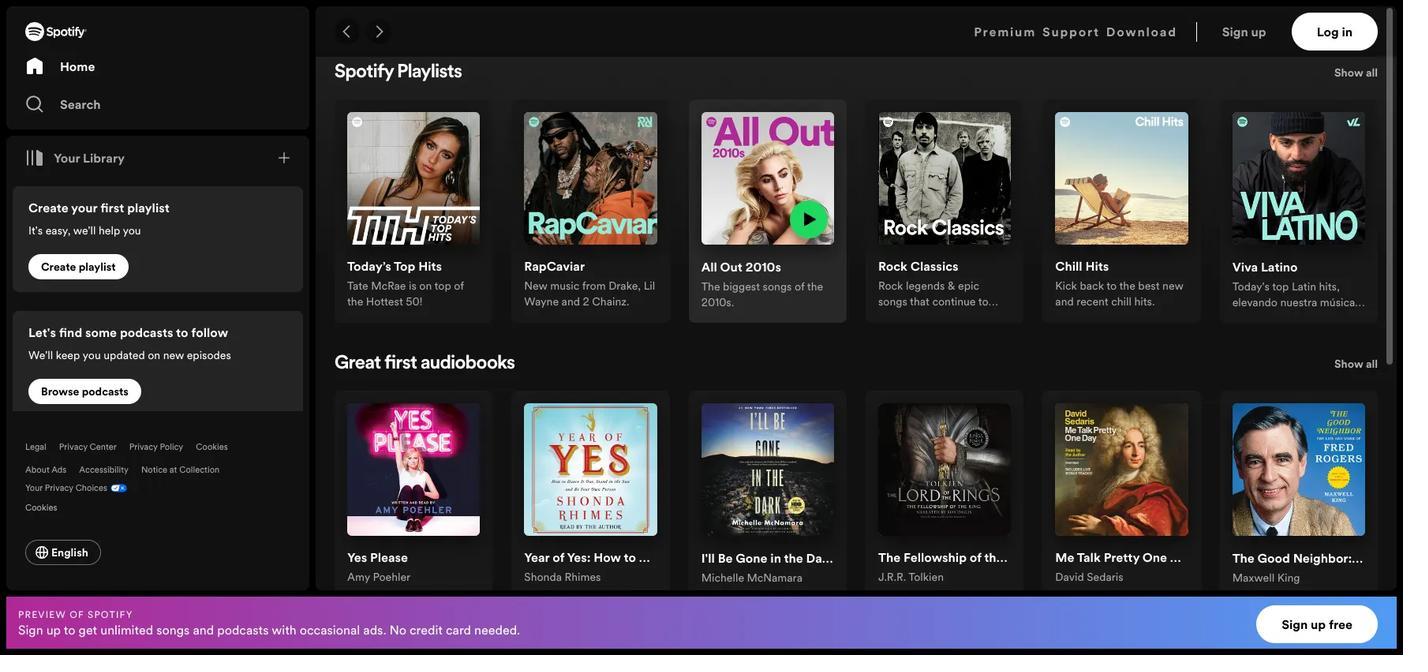 Task type: locate. For each thing, give the bounding box(es) containing it.
1 horizontal spatial and
[[562, 294, 580, 310]]

up left free
[[1311, 616, 1326, 633]]

first right great
[[385, 354, 417, 373]]

0 horizontal spatial on
[[148, 347, 160, 363]]

0 vertical spatial songs
[[763, 278, 792, 294]]

privacy for privacy policy
[[129, 441, 158, 453]]

playlist inside button
[[79, 259, 116, 275]]

new
[[1163, 278, 1184, 294], [163, 347, 184, 363]]

hits up back on the top right of the page
[[1086, 258, 1110, 275]]

of right preview
[[70, 608, 84, 621]]

2 hits from the left
[[1086, 258, 1110, 275]]

no
[[390, 621, 407, 638]]

mcnamara
[[747, 569, 803, 585]]

2 all from the top
[[1367, 356, 1379, 371]]

classics
[[911, 258, 959, 275]]

of right is
[[454, 278, 464, 294]]

1 horizontal spatial your
[[54, 149, 80, 167]]

you right help
[[123, 223, 141, 238]]

your privacy choices
[[25, 482, 107, 494]]

songs
[[763, 278, 792, 294], [157, 621, 190, 638]]

create for your
[[28, 199, 68, 216]]

on right is
[[420, 278, 432, 294]]

it's
[[28, 223, 43, 238]]

1 hits from the left
[[419, 258, 442, 275]]

of right biggest
[[795, 278, 805, 294]]

1 top from the left
[[435, 278, 451, 294]]

privacy up ads
[[59, 441, 88, 453]]

0 vertical spatial create
[[28, 199, 68, 216]]

2 horizontal spatial up
[[1311, 616, 1326, 633]]

free
[[1329, 616, 1353, 633]]

0 vertical spatial you
[[123, 223, 141, 238]]

to right back on the top right of the page
[[1107, 278, 1117, 294]]

2 show all link from the top
[[1335, 354, 1379, 378]]

songs inside all out 2010s the biggest songs of the 2010s.
[[763, 278, 792, 294]]

1 vertical spatial show all link
[[1335, 354, 1379, 378]]

1 horizontal spatial playlist
[[127, 199, 170, 216]]

on inside today's top hits tate mcrae is on top of the hottest 50!
[[420, 278, 432, 294]]

0 vertical spatial to
[[1107, 278, 1117, 294]]

spotify right preview
[[88, 608, 133, 621]]

rapcaviar new music from drake, lil wayne and 2 chainz.
[[525, 258, 655, 310]]

1 vertical spatial all
[[1367, 356, 1379, 371]]

create playlist button
[[28, 254, 128, 279]]

1 vertical spatial songs
[[157, 621, 190, 638]]

policy
[[160, 441, 183, 453]]

top down latino
[[1273, 278, 1290, 294]]

privacy down ads
[[45, 482, 73, 494]]

1 horizontal spatial top
[[1273, 278, 1290, 294]]

out
[[721, 258, 743, 275]]

1 vertical spatial you
[[83, 347, 101, 363]]

0 horizontal spatial the
[[347, 294, 363, 310]]

1 show all link from the top
[[1335, 63, 1379, 87]]

audiobooks
[[421, 354, 515, 373]]

1 vertical spatial create
[[41, 259, 76, 275]]

create for playlist
[[41, 259, 76, 275]]

0 vertical spatial playlist
[[127, 199, 170, 216]]

1 vertical spatial podcasts
[[82, 384, 129, 400]]

0 vertical spatial your
[[54, 149, 80, 167]]

1 horizontal spatial sign
[[1223, 23, 1249, 40]]

nuestra
[[1281, 294, 1318, 310]]

home
[[60, 58, 95, 75]]

1 all from the top
[[1367, 65, 1379, 81]]

legal link
[[25, 441, 46, 453]]

1 vertical spatial first
[[385, 354, 417, 373]]

ads.
[[363, 621, 386, 638]]

to inside chill hits kick back to the best new and recent chill hits.
[[1107, 278, 1117, 294]]

1 vertical spatial on
[[148, 347, 160, 363]]

show all down música.
[[1335, 356, 1379, 371]]

playlist down help
[[79, 259, 116, 275]]

cookies down your privacy choices button
[[25, 502, 57, 514]]

2 horizontal spatial the
[[1120, 278, 1136, 294]]

cookies up collection
[[196, 441, 228, 453]]

privacy up the notice
[[129, 441, 158, 453]]

privacy policy link
[[129, 441, 183, 453]]

is
[[409, 278, 417, 294]]

all inside 'spotify playlists' element
[[1367, 65, 1379, 81]]

your left library
[[54, 149, 80, 167]]

2 horizontal spatial to
[[1107, 278, 1117, 294]]

0 vertical spatial all
[[1367, 65, 1379, 81]]

search link
[[25, 88, 291, 120]]

cookies for 'cookies' "link" to the right
[[196, 441, 228, 453]]

great first audiobooks
[[335, 354, 515, 373]]

up inside "button"
[[1252, 23, 1267, 40]]

1 vertical spatial new
[[163, 347, 184, 363]]

podcasts up updated
[[120, 324, 173, 341]]

2 horizontal spatial of
[[795, 278, 805, 294]]

0 vertical spatial spotify
[[335, 63, 394, 82]]

1 vertical spatial show all
[[1335, 356, 1379, 371]]

and left '2'
[[562, 294, 580, 310]]

premium button
[[974, 13, 1037, 51]]

show for spotify playlists
[[1335, 65, 1364, 81]]

cookies link down your privacy choices button
[[25, 497, 70, 515]]

your down about
[[25, 482, 43, 494]]

0 horizontal spatial of
[[70, 608, 84, 621]]

sign up free button
[[1257, 606, 1379, 643]]

your inside the 'your library' button
[[54, 149, 80, 167]]

0 vertical spatial on
[[420, 278, 432, 294]]

0 horizontal spatial your
[[25, 482, 43, 494]]

and inside rapcaviar new music from drake, lil wayne and 2 chainz.
[[562, 294, 580, 310]]

1 vertical spatial spotify
[[88, 608, 133, 621]]

0 horizontal spatial top
[[435, 278, 451, 294]]

0 vertical spatial show
[[1335, 65, 1364, 81]]

all inside great first audiobooks element
[[1367, 356, 1379, 371]]

please
[[370, 549, 408, 566]]

show all link down música.
[[1335, 354, 1379, 378]]

all for great first audiobooks
[[1367, 356, 1379, 371]]

the left 'hottest'
[[347, 294, 363, 310]]

0 horizontal spatial up
[[46, 621, 61, 638]]

spotify down go forward icon
[[335, 63, 394, 82]]

legal
[[25, 441, 46, 453]]

sedaris
[[1087, 569, 1124, 585]]

0 horizontal spatial first
[[100, 199, 124, 216]]

chill hits link
[[1056, 258, 1110, 278]]

you inside create your first playlist it's easy, we'll help you
[[123, 223, 141, 238]]

today's top hits link
[[347, 258, 442, 278]]

help
[[99, 223, 120, 238]]

privacy center
[[59, 441, 117, 453]]

1 horizontal spatial the
[[808, 278, 824, 294]]

and right unlimited on the bottom of page
[[193, 621, 214, 638]]

2010s
[[746, 258, 782, 275]]

0 vertical spatial cookies link
[[196, 441, 228, 453]]

about
[[25, 464, 50, 476]]

1 vertical spatial playlist
[[79, 259, 116, 275]]

up left get
[[46, 621, 61, 638]]

0 vertical spatial cookies
[[196, 441, 228, 453]]

and inside preview of spotify sign up to get unlimited songs and podcasts with occasional ads. no credit card needed.
[[193, 621, 214, 638]]

maxwell
[[1233, 569, 1275, 585]]

from
[[582, 278, 606, 294]]

sign up free
[[1282, 616, 1353, 633]]

0 vertical spatial show all
[[1335, 65, 1379, 81]]

0 horizontal spatial playlist
[[79, 259, 116, 275]]

1 show all from the top
[[1335, 65, 1379, 81]]

0 horizontal spatial to
[[64, 621, 75, 638]]

show inside great first audiobooks element
[[1335, 356, 1364, 371]]

new inside the let's find some podcasts to follow we'll keep you updated on new episodes
[[163, 347, 184, 363]]

top right is
[[435, 278, 451, 294]]

king
[[1278, 569, 1301, 585]]

podcasts inside the let's find some podcasts to follow we'll keep you updated on new episodes
[[120, 324, 173, 341]]

songs down 2010s
[[763, 278, 792, 294]]

show down música.
[[1335, 356, 1364, 371]]

new inside chill hits kick back to the best new and recent chill hits.
[[1163, 278, 1184, 294]]

cookies link
[[196, 441, 228, 453], [25, 497, 70, 515]]

biggest
[[723, 278, 760, 294]]

0 horizontal spatial hits
[[419, 258, 442, 275]]

songs right unlimited on the bottom of page
[[157, 621, 190, 638]]

0 vertical spatial podcasts
[[120, 324, 173, 341]]

yes please link
[[347, 549, 408, 569]]

you
[[123, 223, 141, 238], [83, 347, 101, 363]]

shonda rhimes
[[525, 569, 601, 585]]

2 vertical spatial to
[[64, 621, 75, 638]]

1 vertical spatial show
[[1335, 356, 1364, 371]]

show down in
[[1335, 65, 1364, 81]]

rapcaviar
[[525, 258, 585, 275]]

center
[[90, 441, 117, 453]]

podcasts down updated
[[82, 384, 129, 400]]

1 horizontal spatial songs
[[763, 278, 792, 294]]

0 horizontal spatial you
[[83, 347, 101, 363]]

me
[[1056, 549, 1075, 566]]

playlist right your
[[127, 199, 170, 216]]

spotify inside preview of spotify sign up to get unlimited songs and podcasts with occasional ads. no credit card needed.
[[88, 608, 133, 621]]

0 horizontal spatial sign
[[18, 621, 43, 638]]

cookies inside "link"
[[25, 502, 57, 514]]

your for your privacy choices
[[25, 482, 43, 494]]

all out 2010s link
[[702, 258, 782, 278]]

you inside the let's find some podcasts to follow we'll keep you updated on new episodes
[[83, 347, 101, 363]]

2 horizontal spatial sign
[[1282, 616, 1308, 633]]

0 horizontal spatial cookies
[[25, 502, 57, 514]]

create inside button
[[41, 259, 76, 275]]

sign inside "button"
[[1223, 23, 1249, 40]]

of inside all out 2010s the biggest songs of the 2010s.
[[795, 278, 805, 294]]

spotify image
[[25, 22, 87, 41]]

spotify playlists link
[[335, 63, 462, 82]]

to inside the let's find some podcasts to follow we'll keep you updated on new episodes
[[176, 324, 188, 341]]

0 horizontal spatial new
[[163, 347, 184, 363]]

your for your library
[[54, 149, 80, 167]]

up inside button
[[1311, 616, 1326, 633]]

viva latino today's top latin hits, elevando nuestra música. cover: arcángel
[[1233, 258, 1359, 326]]

0 horizontal spatial and
[[193, 621, 214, 638]]

1 horizontal spatial spotify
[[335, 63, 394, 82]]

2 vertical spatial podcasts
[[217, 621, 269, 638]]

show all inside 'spotify playlists' element
[[1335, 65, 1379, 81]]

hits inside chill hits kick back to the best new and recent chill hits.
[[1086, 258, 1110, 275]]

1 horizontal spatial up
[[1252, 23, 1267, 40]]

1 vertical spatial cookies
[[25, 502, 57, 514]]

cookies link up collection
[[196, 441, 228, 453]]

playlists
[[397, 63, 462, 82]]

up left log
[[1252, 23, 1267, 40]]

rock classics
[[879, 258, 959, 275]]

0 horizontal spatial spotify
[[88, 608, 133, 621]]

create down easy,
[[41, 259, 76, 275]]

show inside 'spotify playlists' element
[[1335, 65, 1364, 81]]

great first audiobooks link
[[335, 354, 515, 373]]

all
[[702, 258, 718, 275]]

create up easy,
[[28, 199, 68, 216]]

the right biggest
[[808, 278, 824, 294]]

playlist
[[127, 199, 170, 216], [79, 259, 116, 275]]

follow
[[191, 324, 228, 341]]

create your first playlist it's easy, we'll help you
[[28, 199, 170, 238]]

1 horizontal spatial to
[[176, 324, 188, 341]]

all out 2010s the biggest songs of the 2010s.
[[702, 258, 824, 310]]

show for great first audiobooks
[[1335, 356, 1364, 371]]

create inside create your first playlist it's easy, we'll help you
[[28, 199, 68, 216]]

show all down in
[[1335, 65, 1379, 81]]

show all link down in
[[1335, 63, 1379, 87]]

1 vertical spatial cookies link
[[25, 497, 70, 515]]

show all link for great first audiobooks
[[1335, 354, 1379, 378]]

hits right top
[[419, 258, 442, 275]]

wayne
[[525, 294, 559, 310]]

1 horizontal spatial first
[[385, 354, 417, 373]]

shonda
[[525, 569, 562, 585]]

top bar and user menu element
[[316, 6, 1397, 57]]

new left episodes
[[163, 347, 184, 363]]

1 horizontal spatial you
[[123, 223, 141, 238]]

1 horizontal spatial cookies
[[196, 441, 228, 453]]

preview of spotify sign up to get unlimited songs and podcasts with occasional ads. no credit card needed.
[[18, 608, 520, 638]]

search
[[60, 96, 101, 113]]

to left follow
[[176, 324, 188, 341]]

top inside today's top hits tate mcrae is on top of the hottest 50!
[[435, 278, 451, 294]]

viva
[[1233, 258, 1259, 275]]

chill
[[1112, 294, 1132, 310]]

elevando
[[1233, 294, 1278, 310]]

1 vertical spatial your
[[25, 482, 43, 494]]

great
[[335, 354, 381, 373]]

1 horizontal spatial hits
[[1086, 258, 1110, 275]]

0 vertical spatial new
[[1163, 278, 1184, 294]]

0 vertical spatial first
[[100, 199, 124, 216]]

1 horizontal spatial new
[[1163, 278, 1184, 294]]

1 horizontal spatial on
[[420, 278, 432, 294]]

to left get
[[64, 621, 75, 638]]

tolkien
[[909, 569, 944, 585]]

premium support download
[[974, 23, 1178, 40]]

2 horizontal spatial and
[[1056, 294, 1074, 310]]

drake,
[[609, 278, 641, 294]]

and inside chill hits kick back to the best new and recent chill hits.
[[1056, 294, 1074, 310]]

sign up button
[[1216, 13, 1292, 51]]

sign inside button
[[1282, 616, 1308, 633]]

to for back
[[1107, 278, 1117, 294]]

new right best
[[1163, 278, 1184, 294]]

1 show from the top
[[1335, 65, 1364, 81]]

on right updated
[[148, 347, 160, 363]]

2 top from the left
[[1273, 278, 1290, 294]]

2 show from the top
[[1335, 356, 1364, 371]]

first up help
[[100, 199, 124, 216]]

hits
[[419, 258, 442, 275], [1086, 258, 1110, 275]]

music
[[550, 278, 580, 294]]

show all inside great first audiobooks element
[[1335, 356, 1379, 371]]

1 horizontal spatial of
[[454, 278, 464, 294]]

and left "recent"
[[1056, 294, 1074, 310]]

podcasts left with
[[217, 621, 269, 638]]

2 show all from the top
[[1335, 356, 1379, 371]]

0 vertical spatial show all link
[[1335, 63, 1379, 87]]

you right keep
[[83, 347, 101, 363]]

0 horizontal spatial songs
[[157, 621, 190, 638]]

rapcaviar link
[[525, 258, 585, 278]]

of inside preview of spotify sign up to get unlimited songs and podcasts with occasional ads. no credit card needed.
[[70, 608, 84, 621]]

1 vertical spatial to
[[176, 324, 188, 341]]

the
[[1120, 278, 1136, 294], [808, 278, 824, 294], [347, 294, 363, 310]]

the left best
[[1120, 278, 1136, 294]]



Task type: describe. For each thing, give the bounding box(es) containing it.
about ads link
[[25, 464, 67, 476]]

sign inside preview of spotify sign up to get unlimited songs and podcasts with occasional ads. no credit card needed.
[[18, 621, 43, 638]]

michelle mcnamara
[[702, 569, 803, 585]]

your privacy choices button
[[25, 482, 107, 494]]

spotify playlists
[[335, 63, 462, 82]]

chill
[[1056, 258, 1083, 275]]

log in
[[1317, 23, 1353, 40]]

your library button
[[19, 142, 131, 174]]

chainz.
[[592, 294, 630, 310]]

0 horizontal spatial cookies link
[[25, 497, 70, 515]]

about ads
[[25, 464, 67, 476]]

to for podcasts
[[176, 324, 188, 341]]

ads
[[51, 464, 67, 476]]

hits.
[[1135, 294, 1155, 310]]

to inside preview of spotify sign up to get unlimited songs and podcasts with occasional ads. no credit card needed.
[[64, 621, 75, 638]]

the inside all out 2010s the biggest songs of the 2010s.
[[808, 278, 824, 294]]

notice at collection
[[141, 464, 220, 476]]

day
[[1171, 549, 1194, 566]]

keep
[[56, 347, 80, 363]]

create playlist
[[41, 259, 116, 275]]

get
[[79, 621, 97, 638]]

2
[[583, 294, 590, 310]]

california consumer privacy act (ccpa) opt-out icon image
[[107, 482, 127, 497]]

me talk pretty one day link
[[1056, 549, 1194, 569]]

top inside viva latino today's top latin hits, elevando nuestra música. cover: arcángel
[[1273, 278, 1290, 294]]

rock classics link
[[879, 258, 959, 278]]

occasional
[[300, 621, 360, 638]]

one
[[1143, 549, 1168, 566]]

download
[[1107, 23, 1178, 40]]

show all for spotify playlists
[[1335, 65, 1379, 81]]

let's
[[28, 324, 56, 341]]

browse
[[41, 384, 79, 400]]

yes
[[347, 549, 367, 566]]

let's find some podcasts to follow we'll keep you updated on new episodes
[[28, 324, 231, 363]]

new
[[525, 278, 548, 294]]

credit
[[410, 621, 443, 638]]

log in button
[[1292, 13, 1379, 51]]

spotify playlists element
[[335, 63, 1379, 326]]

tate
[[347, 278, 368, 294]]

hits inside today's top hits tate mcrae is on top of the hottest 50!
[[419, 258, 442, 275]]

needed.
[[475, 621, 520, 638]]

in
[[1343, 23, 1353, 40]]

the inside today's top hits tate mcrae is on top of the hottest 50!
[[347, 294, 363, 310]]

latin
[[1292, 278, 1317, 294]]

go forward image
[[373, 25, 385, 38]]

spotify inside 'spotify playlists' element
[[335, 63, 394, 82]]

of inside today's top hits tate mcrae is on top of the hottest 50!
[[454, 278, 464, 294]]

privacy for privacy center
[[59, 441, 88, 453]]

we'll
[[73, 223, 96, 238]]

english
[[51, 545, 88, 561]]

you for first
[[123, 223, 141, 238]]

best
[[1139, 278, 1160, 294]]

unlimited
[[100, 621, 153, 638]]

pretty
[[1104, 549, 1140, 566]]

support
[[1043, 23, 1100, 40]]

david
[[1056, 569, 1085, 585]]

hits,
[[1320, 278, 1340, 294]]

show all link for spotify playlists
[[1335, 63, 1379, 87]]

your library
[[54, 149, 125, 167]]

library
[[83, 149, 125, 167]]

poehler
[[373, 569, 411, 585]]

me talk pretty one day david sedaris
[[1056, 549, 1194, 585]]

songs inside preview of spotify sign up to get unlimited songs and podcasts with occasional ads. no credit card needed.
[[157, 621, 190, 638]]

amy
[[347, 569, 370, 585]]

you for some
[[83, 347, 101, 363]]

sign up
[[1223, 23, 1267, 40]]

up for sign up free
[[1311, 616, 1326, 633]]

notice
[[141, 464, 167, 476]]

today's
[[1233, 278, 1270, 294]]

kick
[[1056, 278, 1078, 294]]

arcángel
[[1269, 310, 1314, 326]]

música.
[[1321, 294, 1359, 310]]

1 horizontal spatial cookies link
[[196, 441, 228, 453]]

michelle
[[702, 569, 745, 585]]

cookies for 'cookies' "link" to the left
[[25, 502, 57, 514]]

on inside the let's find some podcasts to follow we'll keep you updated on new episodes
[[148, 347, 160, 363]]

up inside preview of spotify sign up to get unlimited songs and podcasts with occasional ads. no credit card needed.
[[46, 621, 61, 638]]

home link
[[25, 51, 291, 82]]

preview
[[18, 608, 66, 621]]

podcasts inside preview of spotify sign up to get unlimited songs and podcasts with occasional ads. no credit card needed.
[[217, 621, 269, 638]]

sign for sign up
[[1223, 23, 1249, 40]]

great first audiobooks element
[[335, 354, 1379, 610]]

accessibility link
[[79, 464, 129, 476]]

mcrae
[[371, 278, 406, 294]]

notice at collection link
[[141, 464, 220, 476]]

latino
[[1262, 258, 1298, 275]]

at
[[170, 464, 177, 476]]

up for sign up
[[1252, 23, 1267, 40]]

choices
[[76, 482, 107, 494]]

find
[[59, 324, 82, 341]]

go back image
[[341, 25, 354, 38]]

we'll
[[28, 347, 53, 363]]

download button
[[1107, 13, 1178, 51]]

first inside create your first playlist it's easy, we'll help you
[[100, 199, 124, 216]]

all for spotify playlists
[[1367, 65, 1379, 81]]

accessibility
[[79, 464, 129, 476]]

j.r.r. tolkien
[[879, 569, 944, 585]]

show all for great first audiobooks
[[1335, 356, 1379, 371]]

2010s.
[[702, 294, 734, 310]]

some
[[85, 324, 117, 341]]

main element
[[6, 6, 309, 591]]

hottest
[[366, 294, 403, 310]]

the inside chill hits kick back to the best new and recent chill hits.
[[1120, 278, 1136, 294]]

privacy center link
[[59, 441, 117, 453]]

recent
[[1077, 294, 1109, 310]]

sign for sign up free
[[1282, 616, 1308, 633]]

playlist inside create your first playlist it's easy, we'll help you
[[127, 199, 170, 216]]

today's top hits tate mcrae is on top of the hottest 50!
[[347, 258, 464, 310]]

your
[[71, 199, 97, 216]]



Task type: vqa. For each thing, say whether or not it's contained in the screenshot.
Policy at bottom
yes



